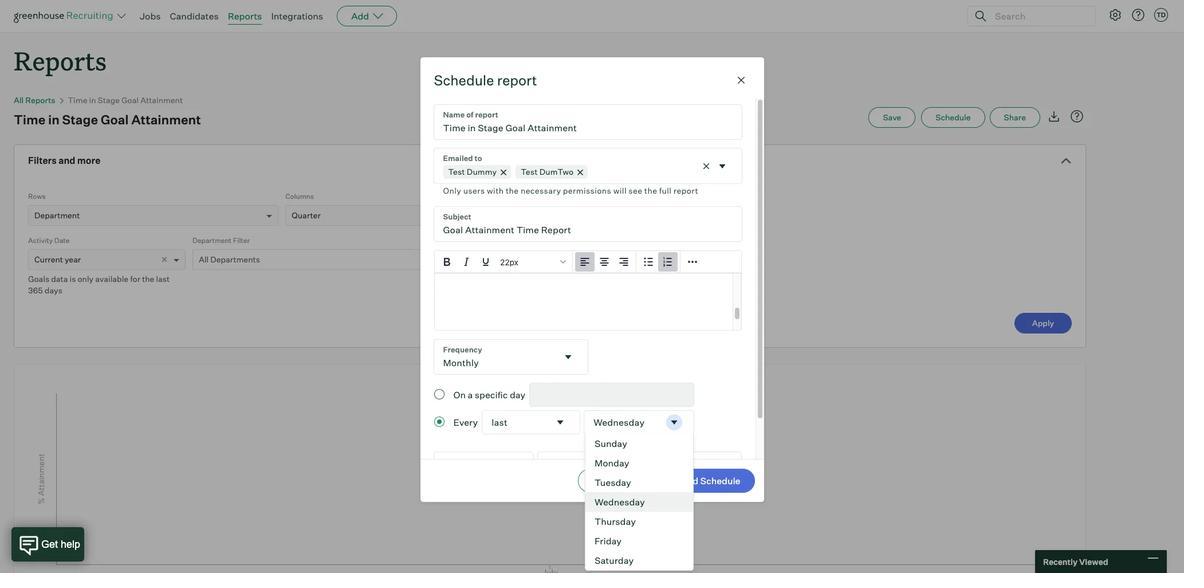 Task type: describe. For each thing, give the bounding box(es) containing it.
necessary
[[521, 186, 561, 195]]

22px button
[[495, 252, 570, 272]]

save for save
[[883, 112, 902, 122]]

schedule button
[[922, 107, 985, 128]]

jobs
[[140, 10, 161, 22]]

jobs link
[[140, 10, 161, 22]]

22px group
[[435, 251, 741, 273]]

activity date
[[28, 236, 70, 245]]

schedule for schedule
[[936, 112, 971, 122]]

all departments
[[199, 255, 260, 264]]

sunday
[[594, 438, 627, 449]]

0 vertical spatial goal
[[122, 95, 139, 105]]

is
[[70, 274, 76, 284]]

save and schedule
[[659, 475, 741, 486]]

cancel
[[592, 475, 622, 486]]

0 horizontal spatial report
[[497, 72, 537, 89]]

saturday option
[[585, 551, 693, 570]]

share button
[[990, 107, 1041, 128]]

save button
[[869, 107, 916, 128]]

×
[[161, 253, 168, 265]]

recently
[[1043, 557, 1078, 566]]

all for all reports
[[14, 95, 24, 105]]

viewed
[[1080, 557, 1109, 566]]

test dummy
[[448, 167, 497, 176]]

wednesday
[[594, 496, 645, 508]]

list box containing sunday
[[585, 434, 694, 571]]

friday option
[[585, 531, 693, 551]]

2 horizontal spatial the
[[645, 186, 657, 195]]

365
[[28, 285, 43, 295]]

only users with the necessary permissions will see the full report
[[443, 186, 698, 195]]

22px toolbar
[[435, 251, 573, 273]]

0 vertical spatial stage
[[98, 95, 120, 105]]

td button
[[1155, 8, 1168, 22]]

time in stage goal attainment link
[[68, 95, 183, 105]]

thursday option
[[585, 512, 693, 531]]

tuesday
[[594, 477, 631, 488]]

date
[[54, 236, 70, 245]]

apply
[[1032, 318, 1054, 328]]

1 vertical spatial reports
[[14, 44, 107, 77]]

users
[[463, 186, 485, 195]]

save and schedule this report to revisit it! element
[[869, 107, 922, 128]]

cancel button
[[578, 469, 636, 493]]

goals
[[28, 274, 49, 284]]

download image
[[1047, 110, 1061, 123]]

report inside field
[[674, 186, 698, 195]]

td button
[[1152, 6, 1171, 24]]

department for department filter
[[193, 236, 232, 245]]

departments
[[210, 255, 260, 264]]

with
[[487, 186, 504, 195]]

only
[[78, 274, 93, 284]]

1 vertical spatial time in stage goal attainment
[[14, 112, 201, 127]]

every
[[454, 417, 478, 428]]

filters
[[28, 155, 57, 166]]

test dumtwo
[[521, 167, 574, 176]]

goals data is only available for the last 365 days
[[28, 274, 170, 295]]

day
[[510, 389, 526, 400]]

current year
[[34, 255, 81, 264]]

quarter
[[292, 210, 321, 220]]

year
[[65, 255, 81, 264]]

1 vertical spatial attainment
[[131, 112, 201, 127]]

all for all departments
[[199, 255, 209, 264]]

dummy
[[467, 167, 497, 176]]

a
[[468, 389, 473, 400]]

tuesday option
[[585, 473, 693, 492]]

current year option
[[34, 255, 81, 264]]

2 horizontal spatial toggle flyout image
[[717, 160, 728, 172]]

faq image
[[1070, 110, 1084, 123]]

monday option
[[585, 453, 693, 473]]

on
[[454, 389, 466, 400]]

days
[[45, 285, 62, 295]]

none field on a specific day
[[530, 383, 694, 406]]

and for filters
[[59, 155, 75, 166]]

friday
[[594, 535, 621, 547]]

all reports
[[14, 95, 55, 105]]

rows
[[28, 192, 46, 201]]

1 horizontal spatial toggle flyout image
[[669, 417, 680, 428]]

Search text field
[[992, 8, 1085, 24]]

greenhouse recruiting image
[[14, 9, 117, 23]]

add
[[351, 10, 369, 22]]



Task type: locate. For each thing, give the bounding box(es) containing it.
department filter
[[193, 236, 250, 245]]

1 vertical spatial stage
[[62, 112, 98, 127]]

2 vertical spatial schedule
[[701, 475, 741, 486]]

0 horizontal spatial schedule
[[434, 72, 494, 89]]

and inside button
[[682, 475, 699, 486]]

all reports link
[[14, 95, 55, 105]]

reports link
[[228, 10, 262, 22]]

candidates
[[170, 10, 219, 22]]

integrations link
[[271, 10, 323, 22]]

department up all departments
[[193, 236, 232, 245]]

in
[[89, 95, 96, 105], [48, 112, 60, 127]]

22px
[[500, 257, 518, 267]]

0 vertical spatial report
[[497, 72, 537, 89]]

save for save and schedule
[[659, 475, 680, 486]]

toggle flyout image right clear selection image
[[717, 160, 728, 172]]

last
[[156, 274, 170, 284]]

1 vertical spatial in
[[48, 112, 60, 127]]

schedule
[[434, 72, 494, 89], [936, 112, 971, 122], [701, 475, 741, 486]]

the inside the goals data is only available for the last 365 days
[[142, 274, 154, 284]]

time down all reports link
[[14, 112, 46, 127]]

1 horizontal spatial the
[[506, 186, 519, 195]]

1 vertical spatial schedule
[[936, 112, 971, 122]]

thursday
[[594, 516, 636, 527]]

0 vertical spatial schedule
[[434, 72, 494, 89]]

1 vertical spatial goal
[[101, 112, 129, 127]]

more
[[77, 155, 100, 166]]

1 vertical spatial report
[[674, 186, 698, 195]]

goal
[[122, 95, 139, 105], [101, 112, 129, 127]]

1 horizontal spatial schedule
[[701, 475, 741, 486]]

0 vertical spatial reports
[[228, 10, 262, 22]]

1 horizontal spatial test
[[521, 167, 538, 176]]

add button
[[337, 6, 397, 26]]

columns
[[286, 192, 314, 201]]

will
[[613, 186, 627, 195]]

available
[[95, 274, 128, 284]]

1 vertical spatial department
[[193, 236, 232, 245]]

toggle flyout image down on a specific day text box
[[555, 417, 566, 428]]

department up the 'date'
[[34, 210, 80, 220]]

time right all reports link
[[68, 95, 87, 105]]

sunday option
[[585, 434, 693, 453]]

test up "only"
[[448, 167, 465, 176]]

toggle flyout image up sunday option
[[669, 417, 680, 428]]

activity
[[28, 236, 53, 245]]

candidates link
[[170, 10, 219, 22]]

1 horizontal spatial report
[[674, 186, 698, 195]]

1 horizontal spatial all
[[199, 255, 209, 264]]

1 test from the left
[[448, 167, 465, 176]]

None text field
[[434, 207, 742, 241], [483, 411, 550, 434], [585, 411, 664, 434], [434, 207, 742, 241], [483, 411, 550, 434], [585, 411, 664, 434]]

apply button
[[1015, 313, 1072, 334]]

on a specific day
[[454, 389, 526, 400]]

2 toolbar from the left
[[636, 251, 680, 273]]

save
[[883, 112, 902, 122], [659, 475, 680, 486]]

reports
[[228, 10, 262, 22], [14, 44, 107, 77], [25, 95, 55, 105]]

save and schedule button
[[645, 469, 755, 493]]

0 vertical spatial attainment
[[140, 95, 183, 105]]

1 vertical spatial all
[[199, 255, 209, 264]]

1 toolbar from the left
[[573, 251, 636, 273]]

0 horizontal spatial in
[[48, 112, 60, 127]]

test
[[448, 167, 465, 176], [521, 167, 538, 176]]

data
[[51, 274, 68, 284]]

toggle flyout image
[[563, 351, 574, 363]]

save inside button
[[883, 112, 902, 122]]

0 vertical spatial department
[[34, 210, 80, 220]]

configure image
[[1109, 8, 1123, 22]]

toolbar
[[573, 251, 636, 273], [636, 251, 680, 273]]

none field toggle flyout
[[434, 340, 588, 374]]

0 vertical spatial all
[[14, 95, 24, 105]]

stage
[[98, 95, 120, 105], [62, 112, 98, 127]]

and
[[59, 155, 75, 166], [682, 475, 699, 486]]

1 vertical spatial and
[[682, 475, 699, 486]]

attainment
[[140, 95, 183, 105], [131, 112, 201, 127]]

0 vertical spatial in
[[89, 95, 96, 105]]

0 vertical spatial time
[[68, 95, 87, 105]]

test for test dummy
[[448, 167, 465, 176]]

toggle flyout image
[[717, 160, 728, 172], [555, 417, 566, 428], [669, 417, 680, 428]]

none field containing test dummy
[[434, 148, 742, 198]]

full
[[659, 186, 672, 195]]

department
[[34, 210, 80, 220], [193, 236, 232, 245]]

None field
[[434, 148, 742, 198], [434, 340, 588, 374], [530, 383, 694, 406], [483, 411, 580, 434], [585, 411, 694, 434], [434, 452, 534, 486], [538, 452, 742, 486], [483, 411, 580, 434], [585, 411, 694, 434], [434, 452, 534, 486], [538, 452, 742, 486]]

recently viewed
[[1043, 557, 1109, 566]]

On a specific day text field
[[530, 383, 685, 406]]

2 horizontal spatial schedule
[[936, 112, 971, 122]]

close modal icon image
[[734, 73, 748, 87]]

1 horizontal spatial time
[[68, 95, 87, 105]]

0 horizontal spatial the
[[142, 274, 154, 284]]

td
[[1157, 11, 1166, 19]]

report
[[497, 72, 537, 89], [674, 186, 698, 195]]

and down monday option
[[682, 475, 699, 486]]

integrations
[[271, 10, 323, 22]]

department for department
[[34, 210, 80, 220]]

2 test from the left
[[521, 167, 538, 176]]

0 horizontal spatial test
[[448, 167, 465, 176]]

1 vertical spatial save
[[659, 475, 680, 486]]

only
[[443, 186, 461, 195]]

time
[[68, 95, 87, 105], [14, 112, 46, 127]]

1 horizontal spatial in
[[89, 95, 96, 105]]

current
[[34, 255, 63, 264]]

clear selection image
[[701, 160, 712, 172]]

dumtwo
[[540, 167, 574, 176]]

and for save
[[682, 475, 699, 486]]

test for test dumtwo
[[521, 167, 538, 176]]

department option
[[34, 210, 80, 220]]

save inside button
[[659, 475, 680, 486]]

the right for at the left of the page
[[142, 274, 154, 284]]

time in stage goal attainment
[[68, 95, 183, 105], [14, 112, 201, 127]]

filters and more
[[28, 155, 100, 166]]

1 vertical spatial time
[[14, 112, 46, 127]]

see
[[629, 186, 643, 195]]

and left more
[[59, 155, 75, 166]]

0 vertical spatial time in stage goal attainment
[[68, 95, 183, 105]]

list box
[[585, 434, 694, 571]]

quarter option
[[292, 210, 321, 220]]

share
[[1004, 112, 1026, 122]]

the
[[506, 186, 519, 195], [645, 186, 657, 195], [142, 274, 154, 284]]

saturday
[[594, 555, 634, 566]]

0 horizontal spatial department
[[34, 210, 80, 220]]

filter
[[233, 236, 250, 245]]

0 horizontal spatial and
[[59, 155, 75, 166]]

specific
[[475, 389, 508, 400]]

1 horizontal spatial department
[[193, 236, 232, 245]]

permissions
[[563, 186, 612, 195]]

1 horizontal spatial save
[[883, 112, 902, 122]]

test up necessary
[[521, 167, 538, 176]]

2 vertical spatial reports
[[25, 95, 55, 105]]

wednesday option
[[585, 492, 693, 512]]

monday
[[594, 457, 629, 469]]

0 horizontal spatial save
[[659, 475, 680, 486]]

0 horizontal spatial all
[[14, 95, 24, 105]]

schedule report
[[434, 72, 537, 89]]

0 vertical spatial and
[[59, 155, 75, 166]]

the left full
[[645, 186, 657, 195]]

0 horizontal spatial time
[[14, 112, 46, 127]]

0 vertical spatial save
[[883, 112, 902, 122]]

xychart image
[[28, 365, 1072, 573]]

None text field
[[434, 105, 742, 139], [434, 340, 558, 374], [434, 105, 742, 139], [434, 340, 558, 374]]

for
[[130, 274, 140, 284]]

all
[[14, 95, 24, 105], [199, 255, 209, 264]]

0 horizontal spatial toggle flyout image
[[555, 417, 566, 428]]

1 horizontal spatial and
[[682, 475, 699, 486]]

schedule for schedule report
[[434, 72, 494, 89]]

none field clear selection
[[434, 148, 742, 198]]

the right with
[[506, 186, 519, 195]]



Task type: vqa. For each thing, say whether or not it's contained in the screenshot.
rightmost Test
yes



